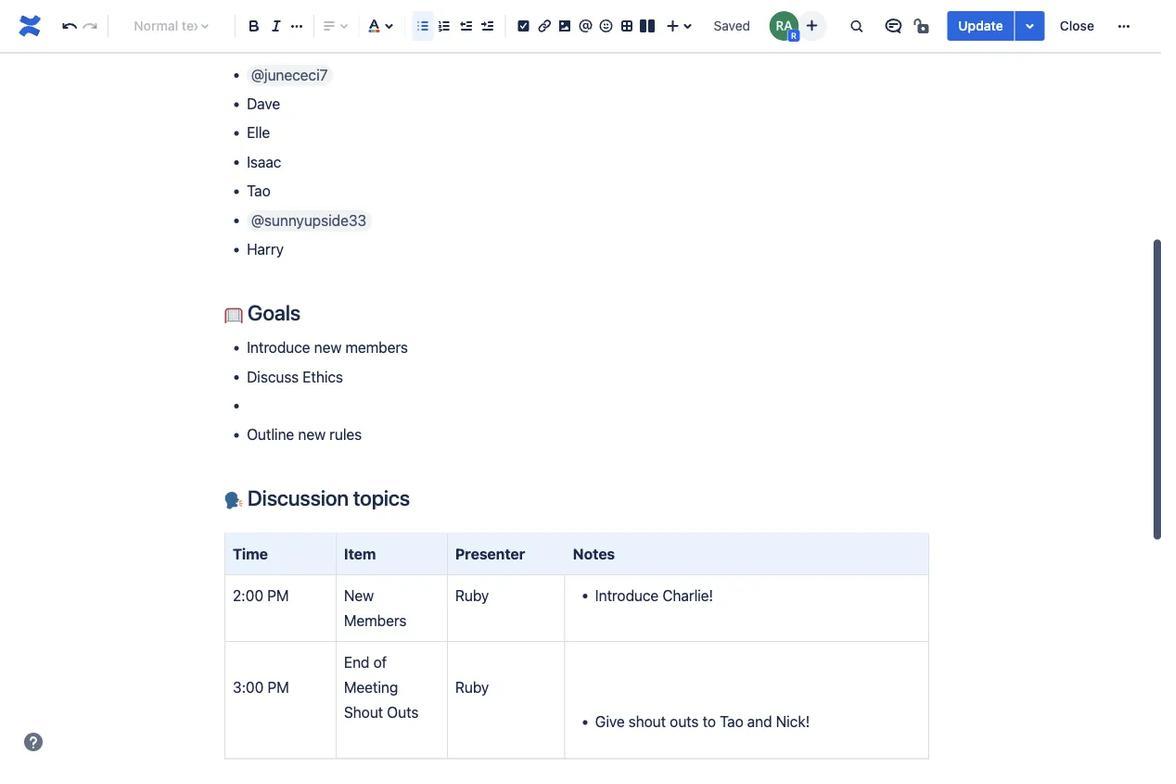 Task type: locate. For each thing, give the bounding box(es) containing it.
help image
[[22, 732, 45, 754]]

end
[[344, 654, 369, 671]]

ruby anderson image
[[769, 11, 799, 41]]

action item image
[[512, 15, 535, 37]]

close
[[1060, 18, 1094, 33]]

@junececi7
[[251, 66, 328, 83]]

1 pm from the top
[[267, 587, 289, 605]]

update button
[[947, 11, 1014, 41]]

undo ⌘z image
[[58, 15, 81, 37]]

link image
[[533, 15, 555, 37]]

emoji image
[[595, 15, 617, 37]]

add image, video, or file image
[[554, 15, 576, 37]]

update
[[958, 18, 1003, 33]]

0 horizontal spatial tao
[[247, 182, 270, 200]]

outs
[[670, 714, 699, 731]]

1 vertical spatial ruby
[[455, 679, 489, 697]]

1 vertical spatial tao
[[720, 714, 743, 731]]

close button
[[1049, 11, 1105, 41]]

discussion
[[248, 486, 349, 511]]

members
[[345, 339, 408, 356]]

table image
[[616, 15, 638, 37]]

pm
[[267, 587, 289, 605], [268, 679, 289, 697]]

new left "rules"
[[298, 426, 326, 444]]

0 vertical spatial introduce
[[247, 339, 310, 356]]

1 vertical spatial introduce
[[595, 587, 659, 605]]

ruby right the end of meeting shout outs at the bottom left of the page
[[455, 679, 489, 697]]

introduce
[[247, 339, 310, 356], [595, 587, 659, 605]]

new members
[[344, 587, 407, 630]]

1 horizontal spatial tao
[[720, 714, 743, 731]]

more image
[[1113, 15, 1135, 37]]

bold ⌘b image
[[243, 15, 265, 37]]

discuss
[[247, 368, 299, 386]]

new for introduce
[[314, 339, 342, 356]]

outline new rules
[[247, 426, 362, 444]]

0 horizontal spatial introduce
[[247, 339, 310, 356]]

goals
[[243, 300, 300, 325]]

:goal: image
[[224, 306, 243, 325], [224, 306, 243, 325]]

dave
[[247, 95, 280, 112]]

:speaking_head: image
[[224, 492, 243, 510]]

find and replace image
[[845, 15, 867, 37]]

tao
[[247, 182, 270, 200], [720, 714, 743, 731]]

tao down isaac
[[247, 182, 270, 200]]

3:00
[[233, 679, 264, 697]]

2:00
[[233, 587, 263, 605]]

new
[[344, 587, 374, 605]]

0 vertical spatial ruby
[[455, 587, 489, 605]]

new
[[314, 339, 342, 356], [298, 426, 326, 444]]

new up the ethics
[[314, 339, 342, 356]]

1 vertical spatial new
[[298, 426, 326, 444]]

1 vertical spatial pm
[[268, 679, 289, 697]]

introduce for introduce charlie!
[[595, 587, 659, 605]]

ruby
[[455, 587, 489, 605], [455, 679, 489, 697]]

2:00 pm
[[233, 587, 289, 605]]

2 pm from the top
[[268, 679, 289, 697]]

harry
[[247, 241, 284, 258]]

bullet list ⌘⇧8 image
[[412, 15, 434, 37]]

item
[[344, 546, 376, 564]]

shout
[[628, 714, 666, 731]]

no restrictions image
[[912, 15, 934, 37]]

outline
[[247, 426, 294, 444]]

0 vertical spatial new
[[314, 339, 342, 356]]

introduce up discuss
[[247, 339, 310, 356]]

ruby down the presenter
[[455, 587, 489, 605]]

invite to edit image
[[801, 14, 823, 37]]

pm right the 2:00
[[267, 587, 289, 605]]

1 horizontal spatial introduce
[[595, 587, 659, 605]]

ethics
[[303, 368, 343, 386]]

and
[[747, 714, 772, 731]]

tao right to
[[720, 714, 743, 731]]

outs
[[387, 705, 419, 722]]

pm right the 3:00
[[268, 679, 289, 697]]

2 ruby from the top
[[455, 679, 489, 697]]

rules
[[329, 426, 362, 444]]

1 ruby from the top
[[455, 587, 489, 605]]

pm for 2:00 pm
[[267, 587, 289, 605]]

layouts image
[[636, 15, 659, 37]]

0 vertical spatial pm
[[267, 587, 289, 605]]

confluence image
[[15, 11, 45, 41], [15, 11, 45, 41]]

discussion topics
[[243, 486, 410, 511]]

introduce down notes
[[595, 587, 659, 605]]



Task type: describe. For each thing, give the bounding box(es) containing it.
ruby for new members
[[455, 587, 489, 605]]

introduce for introduce new members
[[247, 339, 310, 356]]

@sunnyupside33
[[251, 211, 366, 229]]

0 vertical spatial tao
[[247, 182, 270, 200]]

saved
[[714, 18, 750, 33]]

meeting
[[344, 679, 398, 697]]

isaac
[[247, 153, 281, 171]]

italic ⌘i image
[[265, 15, 287, 37]]

give
[[595, 714, 625, 731]]

redo ⌘⇧z image
[[79, 15, 101, 37]]

discuss ethics
[[247, 368, 343, 386]]

end of meeting shout outs
[[344, 654, 419, 722]]

adjust update settings image
[[1019, 15, 1041, 37]]

topics
[[353, 486, 410, 511]]

new for outline
[[298, 426, 326, 444]]

to
[[703, 714, 716, 731]]

shout
[[344, 705, 383, 722]]

notes
[[573, 546, 615, 564]]

editable content region
[[195, 0, 959, 775]]

members
[[344, 613, 407, 630]]

charlie!
[[662, 587, 713, 605]]

time
[[233, 546, 268, 564]]

introduce new members
[[247, 339, 408, 356]]

ruby for end of meeting shout outs
[[455, 679, 489, 697]]

give shout outs to tao and nick!
[[595, 714, 810, 731]]

:speaking_head: image
[[224, 492, 243, 510]]

numbered list ⌘⇧7 image
[[433, 15, 455, 37]]

outdent ⇧tab image
[[455, 15, 477, 37]]

of
[[373, 654, 387, 671]]

comment icon image
[[882, 15, 905, 37]]

mention image
[[574, 15, 597, 37]]

indent tab image
[[476, 15, 498, 37]]

more formatting image
[[286, 15, 308, 37]]

elle
[[247, 124, 270, 142]]

pm for 3:00 pm
[[268, 679, 289, 697]]

3:00 pm
[[233, 679, 289, 697]]

introduce charlie!
[[595, 587, 713, 605]]

nick!
[[776, 714, 810, 731]]

presenter
[[455, 546, 525, 564]]



Task type: vqa. For each thing, say whether or not it's contained in the screenshot.
leftmost All content
no



